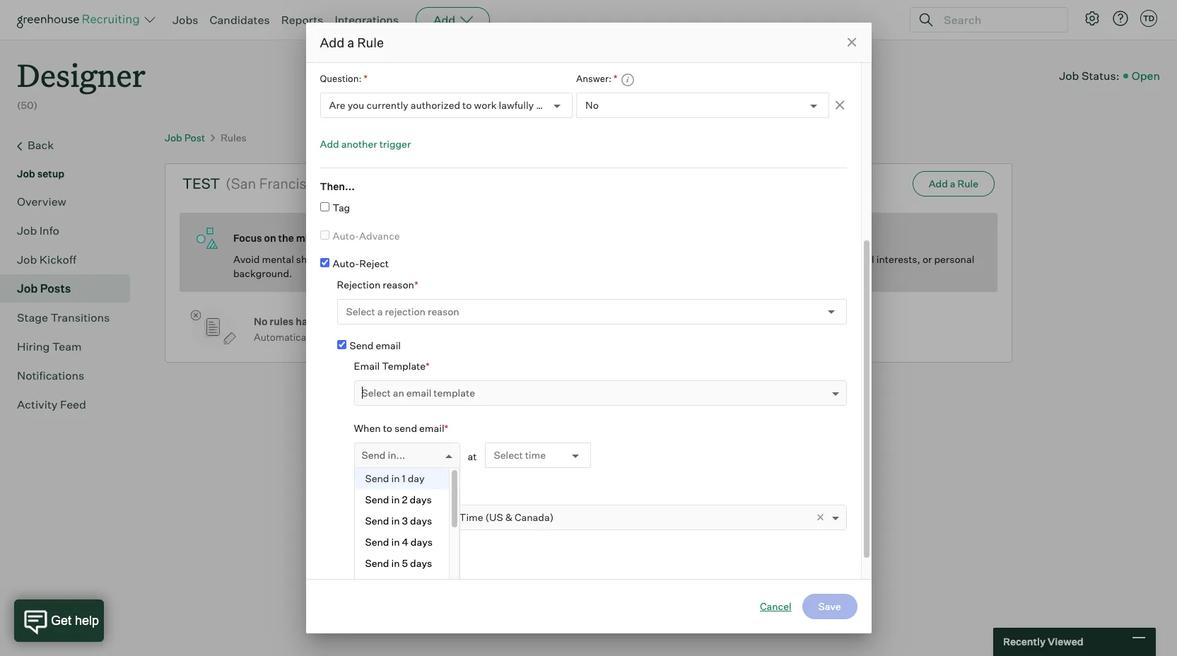 Task type: vqa. For each thing, say whether or not it's contained in the screenshot.
post
yes



Task type: describe. For each thing, give the bounding box(es) containing it.
when multiple answer values are selected, an applicant only needs to match one of them to trigger this condition. element
[[618, 70, 635, 87]]

greenhouse recruiting image
[[17, 11, 144, 28]]

days for send in  4 days
[[411, 536, 433, 548]]

jobs
[[173, 13, 198, 27]]

Send email checkbox
[[337, 340, 346, 349]]

(us
[[485, 512, 503, 524]]

on inside no rules have been created yet. automatically apply tags, reject, and/or advance candidates based on how they answer application questions.
[[557, 331, 568, 343]]

activity feed link
[[17, 396, 124, 413]]

refraining
[[521, 253, 566, 265]]

2 vertical spatial a
[[377, 306, 383, 318]]

auto- for advance
[[333, 230, 359, 242]]

add another trigger button
[[320, 133, 411, 157]]

add a rule inside dialog
[[320, 35, 384, 50]]

job for job info
[[17, 223, 37, 237]]

4
[[402, 536, 409, 548]]

rule inside button
[[958, 178, 978, 190]]

job for job posts
[[17, 281, 38, 295]]

1 vertical spatial to
[[484, 232, 494, 244]]

0 horizontal spatial the
[[278, 232, 294, 244]]

tag
[[333, 202, 350, 214]]

job for job setup
[[17, 167, 35, 179]]

job kickoff
[[17, 252, 76, 266]]

send in  2 days
[[365, 494, 432, 506]]

td button
[[1138, 7, 1160, 30]]

days for send in  6 days
[[410, 579, 432, 591]]

feed
[[60, 397, 86, 411]]

select an email template
[[362, 387, 475, 399]]

auto-advance
[[333, 230, 400, 242]]

Tag checkbox
[[320, 203, 329, 212]]

job status:
[[1059, 68, 1120, 82]]

send
[[395, 422, 417, 434]]

send email
[[350, 339, 401, 351]]

focus
[[233, 232, 262, 244]]

2 vertical spatial to
[[383, 422, 392, 434]]

email template *
[[354, 360, 430, 372]]

then ...
[[320, 181, 355, 193]]

ca)
[[329, 175, 354, 192]]

td
[[1143, 13, 1155, 23]]

Search text field
[[940, 10, 1055, 30]]

success
[[423, 253, 460, 265]]

advance
[[359, 230, 400, 242]]

send for send email
[[350, 339, 374, 351]]

send in  1 day option
[[355, 468, 449, 490]]

background.
[[233, 267, 292, 279]]

in for send in  5 days
[[391, 557, 400, 569]]

of
[[569, 232, 578, 244]]

reports link
[[281, 13, 323, 27]]

characteristics,
[[755, 253, 827, 265]]

yet.
[[385, 316, 404, 328]]

send in...
[[362, 449, 405, 461]]

hiring team link
[[17, 338, 124, 355]]

test
[[182, 175, 220, 192]]

in for send in  6 days
[[391, 579, 400, 591]]

0 vertical spatial a
[[347, 35, 354, 50]]

(gmt-07:00) pacific time (us & canada) option
[[362, 512, 554, 524]]

job
[[600, 232, 615, 244]]

minimum
[[296, 232, 342, 244]]

rules
[[270, 316, 294, 328]]

asking
[[592, 253, 623, 265]]

select for select an email template
[[362, 387, 391, 399]]

open
[[1132, 68, 1160, 82]]

recently
[[1003, 636, 1046, 648]]

created
[[347, 316, 383, 328]]

personal
[[934, 253, 975, 265]]

posts
[[40, 281, 71, 295]]

td button
[[1140, 10, 1157, 27]]

1 horizontal spatial the
[[523, 232, 538, 244]]

1 vertical spatial and
[[371, 232, 389, 244]]

us?
[[564, 100, 583, 112]]

individual
[[829, 253, 874, 265]]

job info
[[17, 223, 59, 237]]

focus on the minimum skills and experience needed to meet the goals of this job
[[233, 232, 615, 244]]

send in  3 days
[[365, 515, 432, 527]]

stage
[[17, 310, 48, 324]]

mental
[[262, 253, 294, 265]]

cancel
[[760, 600, 792, 612]]

add inside popup button
[[433, 13, 455, 27]]

pacific
[[426, 512, 457, 524]]

question:
[[320, 73, 362, 84]]

skills
[[344, 232, 369, 244]]

send in  3 days option
[[355, 511, 449, 532]]

send for send in  4 days
[[365, 536, 389, 548]]

send in  1 day
[[365, 473, 425, 485]]

rules
[[221, 131, 247, 143]]

answer: *
[[576, 72, 618, 84]]

select time
[[494, 449, 546, 461]]

in for send in  1 day
[[391, 473, 400, 485]]

1 horizontal spatial reason
[[428, 306, 459, 318]]

candidates
[[210, 13, 270, 27]]

send in  6 days option
[[355, 574, 449, 596]]

then
[[320, 181, 345, 193]]

cancel link
[[760, 600, 792, 614]]

designer (50)
[[17, 54, 146, 111]]

send in  6 days
[[365, 579, 432, 591]]

a inside button
[[950, 178, 956, 190]]

overview
[[17, 194, 66, 208]]

Auto-Advance checkbox
[[320, 230, 329, 240]]

rejection
[[337, 279, 381, 291]]

send for send in...
[[362, 449, 386, 461]]

send for send in  2 days
[[365, 494, 389, 506]]

add a rule inside button
[[929, 178, 978, 190]]

send in  2 days option
[[355, 490, 449, 511]]

kickoff
[[39, 252, 76, 266]]

list box inside add a rule dialog
[[355, 468, 459, 608]]

in for send in  3 days
[[391, 515, 400, 527]]

candidates link
[[210, 13, 270, 27]]

send in  5 days
[[365, 557, 432, 569]]

rule inside dialog
[[357, 35, 384, 50]]

in right lawfully
[[536, 100, 545, 112]]

timezone *
[[354, 485, 404, 497]]

0 vertical spatial on
[[264, 232, 276, 244]]

&
[[505, 512, 513, 524]]

reject,
[[371, 331, 399, 343]]

designer link
[[17, 40, 146, 98]]

add another trigger
[[320, 138, 411, 150]]

0 vertical spatial email
[[376, 339, 401, 351]]

(san
[[226, 175, 256, 192]]

2
[[402, 494, 408, 506]]

this
[[580, 232, 598, 244]]



Task type: locate. For each thing, give the bounding box(es) containing it.
(50)
[[17, 99, 37, 111]]

job setup
[[17, 167, 64, 179]]

send for send in  3 days
[[365, 515, 389, 527]]

2 horizontal spatial to
[[484, 232, 494, 244]]

0 horizontal spatial reason
[[383, 279, 414, 291]]

days
[[410, 494, 432, 506], [410, 515, 432, 527], [411, 536, 433, 548], [410, 557, 432, 569], [410, 579, 432, 591]]

viewed
[[1048, 636, 1084, 648]]

select up the 'tags,'
[[346, 306, 375, 318]]

how
[[570, 331, 589, 343]]

job left kickoff
[[17, 252, 37, 266]]

1 horizontal spatial and
[[371, 232, 389, 244]]

1 horizontal spatial on
[[557, 331, 568, 343]]

no rules have been created yet. automatically apply tags, reject, and/or advance candidates based on how they answer application questions.
[[254, 316, 748, 343]]

currently
[[367, 100, 408, 112]]

setup
[[37, 167, 64, 179]]

1 vertical spatial reason
[[428, 306, 459, 318]]

work
[[474, 100, 497, 112]]

job for job kickoff
[[17, 252, 37, 266]]

send for send in  1 day
[[365, 473, 389, 485]]

personality
[[701, 253, 753, 265]]

1 vertical spatial a
[[950, 178, 956, 190]]

by
[[508, 253, 519, 265]]

and/or
[[402, 331, 432, 343]]

an
[[393, 387, 404, 399]]

days for send in  5 days
[[410, 557, 432, 569]]

when multiple answer values are selected, an applicant only needs to match one of them to trigger this condition. image
[[621, 73, 635, 87]]

in...
[[388, 449, 405, 461]]

reason up advance
[[428, 306, 459, 318]]

back link
[[17, 136, 124, 155]]

send up (gmt-
[[365, 494, 389, 506]]

integrations
[[335, 13, 399, 27]]

job inside job kickoff 'link'
[[17, 252, 37, 266]]

stage transitions
[[17, 310, 110, 324]]

send left "5"
[[365, 557, 389, 569]]

the right meet
[[523, 232, 538, 244]]

tags,
[[346, 331, 368, 343]]

add a rule button
[[912, 171, 995, 197]]

email up email template *
[[376, 339, 401, 351]]

rejection reason *
[[337, 279, 418, 291]]

on right focus
[[264, 232, 276, 244]]

job for job status:
[[1059, 68, 1079, 82]]

auto- right "auto-reject" checkbox
[[333, 258, 359, 270]]

in left 3
[[391, 515, 400, 527]]

job inside the job posts link
[[17, 281, 38, 295]]

are you currently authorized to work lawfully in the us?
[[329, 100, 583, 112]]

list box
[[355, 468, 459, 608]]

1 vertical spatial add a rule
[[929, 178, 978, 190]]

rule
[[357, 35, 384, 50], [958, 178, 978, 190]]

0 horizontal spatial on
[[264, 232, 276, 244]]

in inside option
[[391, 536, 400, 548]]

email
[[354, 360, 380, 372]]

1 horizontal spatial rule
[[958, 178, 978, 190]]

1 horizontal spatial to
[[462, 100, 472, 112]]

0 vertical spatial and
[[320, 51, 338, 63]]

reason down (or
[[383, 279, 414, 291]]

designer
[[17, 54, 146, 95]]

2 auto- from the top
[[333, 258, 359, 270]]

answer
[[613, 331, 646, 343]]

list box containing send in  1 day
[[355, 468, 459, 608]]

send left 3
[[365, 515, 389, 527]]

0 vertical spatial reason
[[383, 279, 414, 291]]

select for select time
[[494, 449, 523, 461]]

1 vertical spatial select
[[362, 387, 391, 399]]

0 vertical spatial add a rule
[[320, 35, 384, 50]]

and up question:
[[320, 51, 338, 63]]

hiring
[[17, 339, 50, 353]]

1 horizontal spatial no
[[585, 100, 599, 112]]

automatically apply tags, reject, and/or advance candidates based on how they answer application questions. element
[[354, 171, 371, 196]]

questions.
[[700, 331, 748, 343]]

0 horizontal spatial a
[[347, 35, 354, 50]]

and up (or
[[371, 232, 389, 244]]

0 vertical spatial rule
[[357, 35, 384, 50]]

info
[[39, 223, 59, 237]]

overview link
[[17, 193, 124, 210]]

the
[[547, 100, 562, 112], [278, 232, 294, 244], [523, 232, 538, 244]]

a
[[347, 35, 354, 50], [950, 178, 956, 190], [377, 306, 383, 318]]

reason
[[383, 279, 414, 291], [428, 306, 459, 318]]

1 vertical spatial auto-
[[333, 258, 359, 270]]

shortcuts
[[296, 253, 341, 265]]

days for send in  2 days
[[410, 494, 432, 506]]

job posts
[[17, 281, 71, 295]]

test (san francisco, ca)
[[182, 175, 354, 192]]

notifications
[[17, 368, 84, 382]]

2 vertical spatial email
[[419, 422, 444, 434]]

day
[[408, 473, 425, 485]]

1
[[402, 473, 406, 485]]

days for send in  3 days
[[410, 515, 432, 527]]

Auto-Reject checkbox
[[320, 258, 329, 268]]

2 horizontal spatial the
[[547, 100, 562, 112]]

reports
[[281, 13, 323, 27]]

send right send email checkbox at the left bottom of the page
[[350, 339, 374, 351]]

0 horizontal spatial rule
[[357, 35, 384, 50]]

1 vertical spatial email
[[406, 387, 432, 399]]

auto-reject
[[333, 258, 389, 270]]

to left meet
[[484, 232, 494, 244]]

no
[[585, 100, 599, 112], [254, 316, 267, 328]]

at
[[468, 451, 477, 463]]

job left info
[[17, 223, 37, 237]]

in left "5"
[[391, 557, 400, 569]]

select a rejection reason
[[346, 306, 459, 318]]

2 horizontal spatial a
[[950, 178, 956, 190]]

trigger
[[379, 138, 411, 150]]

no right the us?
[[585, 100, 599, 112]]

send in  4 days option
[[355, 532, 449, 553]]

no left "rules"
[[254, 316, 267, 328]]

the inside add a rule dialog
[[547, 100, 562, 112]]

0 horizontal spatial add a rule
[[320, 35, 384, 50]]

stage transitions link
[[17, 309, 124, 326]]

2 vertical spatial select
[[494, 449, 523, 461]]

0 vertical spatial select
[[346, 306, 375, 318]]

in
[[536, 100, 545, 112], [391, 473, 400, 485], [391, 494, 400, 506], [391, 515, 400, 527], [391, 536, 400, 548], [391, 557, 400, 569], [391, 579, 400, 591]]

post
[[184, 131, 205, 143]]

on left how
[[557, 331, 568, 343]]

job left post
[[165, 131, 182, 143]]

status:
[[1082, 68, 1120, 82]]

select for select a rejection reason
[[346, 306, 375, 318]]

add a rule dialog
[[306, 0, 871, 633]]

another
[[341, 138, 377, 150]]

send
[[350, 339, 374, 351], [362, 449, 386, 461], [365, 473, 389, 485], [365, 494, 389, 506], [365, 515, 389, 527], [365, 536, 389, 548], [365, 557, 389, 569], [365, 579, 389, 591]]

0 vertical spatial auto-
[[333, 230, 359, 242]]

to left send
[[383, 422, 392, 434]]

send for send in  6 days
[[365, 579, 389, 591]]

1 vertical spatial on
[[557, 331, 568, 343]]

job posts link
[[17, 280, 124, 297]]

select left time
[[494, 449, 523, 461]]

questions
[[625, 253, 670, 265]]

none field inside add a rule dialog
[[362, 444, 365, 470]]

1 horizontal spatial a
[[377, 306, 383, 318]]

no inside no rules have been created yet. automatically apply tags, reject, and/or advance candidates based on how they answer application questions.
[[254, 316, 267, 328]]

select left an
[[362, 387, 391, 399]]

avoid
[[233, 253, 260, 265]]

send inside option
[[365, 536, 389, 548]]

advance
[[434, 331, 472, 343]]

email right send
[[419, 422, 444, 434]]

job post link
[[165, 131, 205, 143]]

add
[[433, 13, 455, 27], [320, 35, 345, 50], [320, 138, 339, 150], [929, 178, 948, 190]]

send for send in  5 days
[[365, 557, 389, 569]]

job post
[[165, 131, 205, 143]]

or
[[923, 253, 932, 265]]

in left 1
[[391, 473, 400, 485]]

template
[[382, 360, 426, 372]]

send down (gmt-
[[365, 536, 389, 548]]

0 vertical spatial no
[[585, 100, 599, 112]]

auto- right auto-advance option
[[333, 230, 359, 242]]

1 auto- from the top
[[333, 230, 359, 242]]

integrations link
[[335, 13, 399, 27]]

no for no
[[585, 100, 599, 112]]

days right "5"
[[410, 557, 432, 569]]

looks
[[463, 253, 487, 265]]

email right an
[[406, 387, 432, 399]]

days right 6
[[410, 579, 432, 591]]

send down send in...
[[365, 473, 389, 485]]

goals
[[541, 232, 567, 244]]

about
[[672, 253, 699, 265]]

days right 4
[[411, 536, 433, 548]]

and
[[320, 51, 338, 63], [371, 232, 389, 244]]

on
[[264, 232, 276, 244], [557, 331, 568, 343]]

the left the us?
[[547, 100, 562, 112]]

job for job post
[[165, 131, 182, 143]]

job inside job info link
[[17, 223, 37, 237]]

in for send in  2 days
[[391, 494, 400, 506]]

no for no rules have been created yet. automatically apply tags, reject, and/or advance candidates based on how they answer application questions.
[[254, 316, 267, 328]]

authorized
[[411, 100, 460, 112]]

what
[[357, 253, 380, 265]]

and inside add a rule dialog
[[320, 51, 338, 63]]

days inside option
[[411, 536, 433, 548]]

0 horizontal spatial no
[[254, 316, 267, 328]]

in left the 2
[[391, 494, 400, 506]]

days right 3
[[410, 515, 432, 527]]

in left 6
[[391, 579, 400, 591]]

like
[[489, 253, 506, 265]]

0 horizontal spatial and
[[320, 51, 338, 63]]

send left 6
[[365, 579, 389, 591]]

to left work
[[462, 100, 472, 112]]

None field
[[362, 444, 365, 470]]

in for send in  4 days
[[391, 536, 400, 548]]

no inside add a rule dialog
[[585, 100, 599, 112]]

days right the 2
[[410, 494, 432, 506]]

auto- for reject
[[333, 258, 359, 270]]

1 vertical spatial no
[[254, 316, 267, 328]]

3
[[402, 515, 408, 527]]

0 horizontal spatial to
[[383, 422, 392, 434]]

you
[[348, 100, 364, 112]]

job left status:
[[1059, 68, 1079, 82]]

interests,
[[877, 253, 920, 265]]

who)
[[398, 253, 421, 265]]

send left 'in...'
[[362, 449, 386, 461]]

job left the posts
[[17, 281, 38, 295]]

0 vertical spatial to
[[462, 100, 472, 112]]

question: *
[[320, 72, 368, 84]]

in left 4
[[391, 536, 400, 548]]

the up mental
[[278, 232, 294, 244]]

configure image
[[1084, 10, 1101, 27]]

*
[[364, 72, 368, 84], [613, 72, 618, 84], [414, 279, 418, 291], [426, 360, 430, 372], [444, 422, 448, 434], [400, 485, 404, 497]]

1 horizontal spatial add a rule
[[929, 178, 978, 190]]

jobs link
[[173, 13, 198, 27]]

team
[[52, 339, 82, 353]]

hiring team
[[17, 339, 82, 353]]

job left setup
[[17, 167, 35, 179]]

1 vertical spatial rule
[[958, 178, 978, 190]]

automatically
[[254, 331, 316, 343]]

send in  5 days option
[[355, 553, 449, 574]]



